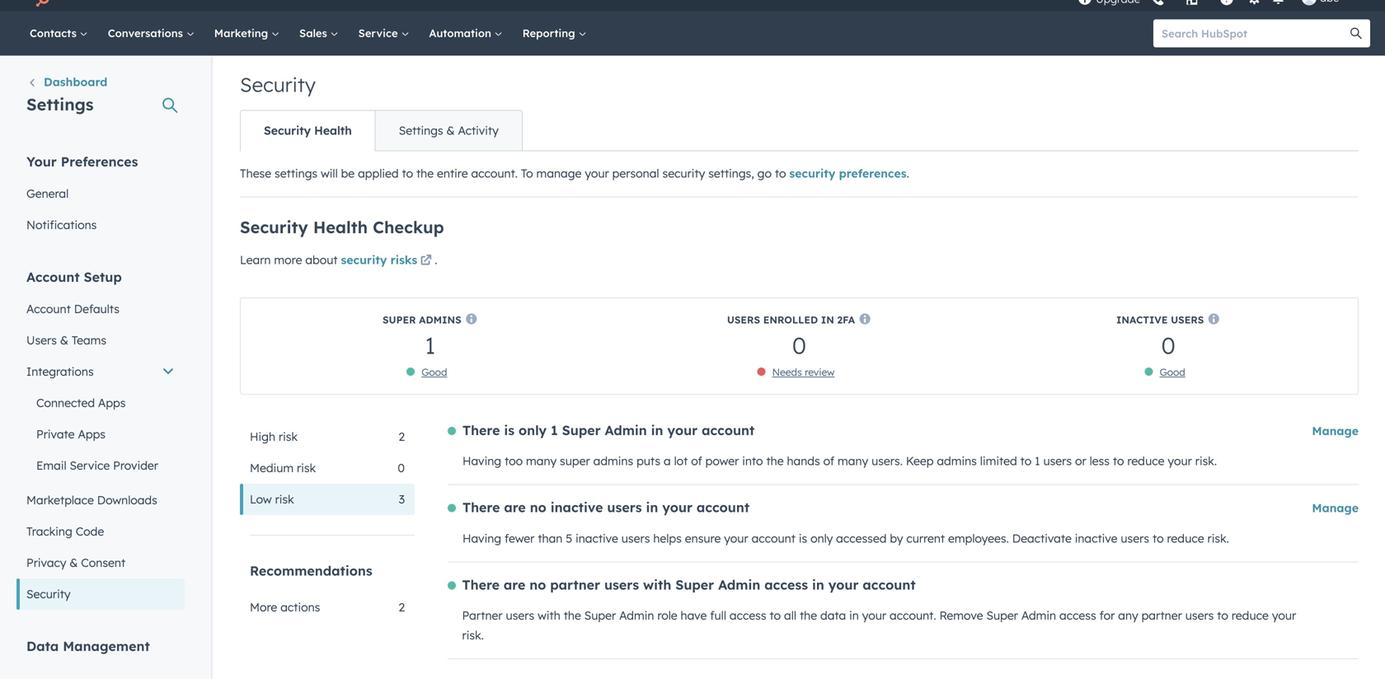 Task type: vqa. For each thing, say whether or not it's contained in the screenshot.
'Needs'
yes



Task type: describe. For each thing, give the bounding box(es) containing it.
notifications
[[26, 218, 97, 232]]

privacy
[[26, 556, 66, 570]]

marketplaces image
[[1185, 0, 1200, 7]]

search image
[[1351, 28, 1363, 39]]

super
[[560, 454, 590, 469]]

learn
[[240, 253, 271, 267]]

1 horizontal spatial .
[[907, 166, 910, 181]]

preferences
[[61, 153, 138, 170]]

email service provider
[[36, 459, 158, 473]]

settings image
[[1248, 0, 1262, 7]]

inactive
[[1117, 314, 1168, 326]]

sales link
[[290, 11, 349, 56]]

& for security
[[447, 123, 455, 138]]

upgrade link
[[1078, 0, 1141, 9]]

in inside partner users with the super admin role have full access to all the data in your account. remove super admin access for any partner users to reduce your risk.
[[850, 609, 859, 623]]

having too many super admins puts a lot of power into the hands of many users. keep admins limited to 1 users or less to reduce your risk.
[[463, 454, 1217, 469]]

consent
[[81, 556, 125, 570]]

navigation containing security health
[[240, 110, 523, 151]]

settings link
[[1245, 0, 1265, 7]]

1 vertical spatial only
[[811, 531, 833, 546]]

marketing link
[[204, 11, 290, 56]]

risk for low risk
[[275, 492, 294, 507]]

0 vertical spatial 1
[[425, 331, 436, 360]]

employees.
[[949, 531, 1009, 546]]

go
[[758, 166, 772, 181]]

1 of from the left
[[691, 454, 703, 469]]

the down the 5
[[564, 609, 581, 623]]

access right the "full"
[[730, 609, 767, 623]]

2 for high risk
[[399, 430, 405, 444]]

security link
[[16, 579, 185, 610]]

checkup
[[373, 217, 444, 238]]

the right "into"
[[767, 454, 784, 469]]

general
[[26, 186, 69, 201]]

activity
[[458, 123, 499, 138]]

& for account setup
[[60, 333, 68, 348]]

recommendations
[[250, 563, 373, 579]]

0 vertical spatial with
[[643, 577, 672, 593]]

in left 2fa
[[821, 314, 835, 326]]

users enrolled in 2fa
[[727, 314, 855, 326]]

inactive up the 5
[[551, 500, 603, 516]]

there for there are no partner users with super admin access in your account
[[462, 577, 500, 593]]

settings
[[275, 166, 318, 181]]

your preferences
[[26, 153, 138, 170]]

there is only 1 super admin in your account
[[463, 422, 755, 439]]

there for there is only 1 super admin in your account
[[463, 422, 500, 439]]

super up super
[[562, 422, 601, 439]]

inactive users
[[1117, 314, 1204, 326]]

access up "all"
[[765, 577, 808, 593]]

high risk
[[250, 430, 298, 444]]

1 vertical spatial risk.
[[1208, 531, 1230, 546]]

security health checkup
[[240, 217, 444, 238]]

2 many from the left
[[838, 454, 869, 469]]

inactive right deactivate
[[1075, 531, 1118, 546]]

provider
[[113, 459, 158, 473]]

entire
[[437, 166, 468, 181]]

power
[[706, 454, 739, 469]]

integrations button
[[16, 356, 185, 388]]

medium risk
[[250, 461, 316, 475]]

contacts link
[[20, 11, 98, 56]]

1 vertical spatial reduce
[[1167, 531, 1205, 546]]

manage button for there are no inactive users in your account
[[1312, 501, 1359, 516]]

integrations
[[26, 365, 94, 379]]

settings,
[[709, 166, 754, 181]]

risks
[[391, 253, 418, 267]]

ensure
[[685, 531, 721, 546]]

0 horizontal spatial reduce
[[1128, 454, 1165, 469]]

actions
[[281, 601, 320, 615]]

for
[[1100, 609, 1115, 623]]

security risks
[[341, 253, 418, 267]]

needs
[[772, 366, 802, 378]]

super left role
[[585, 609, 616, 623]]

apps for private apps
[[78, 427, 106, 442]]

more
[[250, 601, 277, 615]]

2 of from the left
[[824, 454, 835, 469]]

search button
[[1343, 19, 1371, 47]]

sales
[[299, 26, 330, 40]]

security up more
[[240, 217, 308, 238]]

dashboard link
[[26, 73, 108, 93]]

email
[[36, 459, 66, 473]]

be
[[341, 166, 355, 181]]

medium
[[250, 461, 294, 475]]

than
[[538, 531, 563, 546]]

apps for connected apps
[[98, 396, 126, 410]]

users & teams
[[26, 333, 106, 348]]

role
[[658, 609, 678, 623]]

general link
[[16, 178, 185, 209]]

1 horizontal spatial security
[[663, 166, 705, 181]]

puts
[[637, 454, 661, 469]]

1 horizontal spatial 1
[[551, 422, 558, 439]]

automation link
[[419, 11, 513, 56]]

good for 0
[[1160, 366, 1186, 378]]

downloads
[[97, 493, 157, 508]]

users for users enrolled in 2fa
[[727, 314, 760, 326]]

account setup
[[26, 269, 122, 285]]

2 horizontal spatial security
[[790, 166, 836, 181]]

risk for high risk
[[279, 430, 298, 444]]

users for users & teams
[[26, 333, 57, 348]]

hubspot image
[[30, 0, 49, 8]]

1 horizontal spatial service
[[358, 26, 401, 40]]

service link
[[349, 11, 419, 56]]

in up data
[[812, 577, 825, 593]]

notifications link
[[16, 209, 185, 241]]

manage button for there is only 1 super admin in your account
[[1312, 424, 1359, 438]]

security health link
[[241, 111, 375, 151]]

by
[[890, 531, 903, 546]]

account for account defaults
[[26, 302, 71, 316]]

all
[[784, 609, 797, 623]]

calling icon image
[[1151, 0, 1165, 7]]

account for account setup
[[26, 269, 80, 285]]

private apps
[[36, 427, 106, 442]]

hands
[[787, 454, 820, 469]]

high
[[250, 430, 275, 444]]

private apps link
[[16, 419, 185, 450]]

upgrade image
[[1078, 0, 1093, 7]]

security up security health
[[240, 72, 316, 97]]

helps
[[653, 531, 682, 546]]

2 vertical spatial 1
[[1035, 454, 1040, 469]]

health for security health
[[314, 123, 352, 138]]

account up power
[[702, 422, 755, 439]]

0 horizontal spatial .
[[435, 253, 437, 267]]

review
[[805, 366, 835, 378]]

reporting link
[[513, 11, 597, 56]]



Task type: locate. For each thing, give the bounding box(es) containing it.
account inside account defaults link
[[26, 302, 71, 316]]

no
[[530, 500, 547, 516], [530, 577, 546, 593]]

super up have
[[676, 577, 714, 593]]

security health
[[264, 123, 352, 138]]

private
[[36, 427, 75, 442]]

admins
[[594, 454, 634, 469], [937, 454, 977, 469]]

tracking code
[[26, 525, 104, 539]]

0 vertical spatial 2
[[399, 430, 405, 444]]

risk right medium
[[297, 461, 316, 475]]

0 horizontal spatial good button
[[422, 366, 447, 378]]

tracking code link
[[16, 516, 185, 548]]

admins down there is only 1 super admin in your account
[[594, 454, 634, 469]]

0 vertical spatial no
[[530, 500, 547, 516]]

there
[[463, 422, 500, 439], [463, 500, 500, 516], [462, 577, 500, 593]]

security down 'security health checkup'
[[341, 253, 387, 267]]

having left fewer
[[463, 531, 502, 546]]

security inside security link
[[26, 587, 71, 602]]

0 vertical spatial manage
[[1312, 424, 1359, 438]]

users & teams link
[[16, 325, 185, 356]]

needs review button
[[772, 366, 835, 378]]

there for there are no inactive users in your account
[[463, 500, 500, 516]]

0 horizontal spatial 0
[[398, 461, 405, 475]]

defaults
[[74, 302, 120, 316]]

with up role
[[643, 577, 672, 593]]

having fewer than 5 inactive users helps ensure your account is only accessed by current employees. deactivate inactive users to reduce risk.
[[463, 531, 1230, 546]]

& left activity
[[447, 123, 455, 138]]

0 horizontal spatial only
[[519, 422, 547, 439]]

1 vertical spatial apps
[[78, 427, 106, 442]]

0 vertical spatial settings
[[26, 94, 94, 115]]

connected
[[36, 396, 95, 410]]

of right hands
[[824, 454, 835, 469]]

fewer
[[505, 531, 535, 546]]

0 horizontal spatial &
[[60, 333, 68, 348]]

security left settings,
[[663, 166, 705, 181]]

current
[[907, 531, 945, 546]]

to
[[521, 166, 533, 181]]

0 horizontal spatial users
[[26, 333, 57, 348]]

manage for there are no inactive users in your account
[[1312, 501, 1359, 516]]

2 having from the top
[[463, 531, 502, 546]]

account up 'account defaults'
[[26, 269, 80, 285]]

calling icon button
[[1144, 0, 1172, 10]]

2 admins from the left
[[937, 454, 977, 469]]

0 horizontal spatial security
[[341, 253, 387, 267]]

reduce inside partner users with the super admin role have full access to all the data in your account. remove super admin access for any partner users to reduce your risk.
[[1232, 609, 1269, 623]]

1 horizontal spatial users
[[727, 314, 760, 326]]

having for there is only 1 super admin in your account
[[463, 454, 502, 469]]

account up partner users with the super admin role have full access to all the data in your account. remove super admin access for any partner users to reduce your risk.
[[863, 577, 916, 593]]

1 vertical spatial settings
[[399, 123, 443, 138]]

1 vertical spatial account
[[26, 302, 71, 316]]

2 good button from the left
[[1160, 366, 1186, 378]]

teams
[[72, 333, 106, 348]]

account up ensure
[[697, 500, 750, 516]]

security right go
[[790, 166, 836, 181]]

only up too
[[519, 422, 547, 439]]

1 vertical spatial having
[[463, 531, 502, 546]]

risk. inside partner users with the super admin role have full access to all the data in your account. remove super admin access for any partner users to reduce your risk.
[[462, 629, 484, 643]]

partner down the 5
[[550, 577, 600, 593]]

0 horizontal spatial many
[[526, 454, 557, 469]]

0 for users
[[1162, 331, 1176, 360]]

account right ensure
[[752, 531, 796, 546]]

2 manage from the top
[[1312, 501, 1359, 516]]

settings up entire
[[399, 123, 443, 138]]

1 horizontal spatial good
[[1160, 366, 1186, 378]]

account defaults
[[26, 302, 120, 316]]

Search HubSpot search field
[[1154, 19, 1356, 47]]

1 vertical spatial .
[[435, 253, 437, 267]]

having
[[463, 454, 502, 469], [463, 531, 502, 546]]

2 horizontal spatial &
[[447, 123, 455, 138]]

security up settings
[[264, 123, 311, 138]]

good down "inactive users"
[[1160, 366, 1186, 378]]

0 horizontal spatial settings
[[26, 94, 94, 115]]

marketplace downloads link
[[16, 485, 185, 516]]

no for inactive
[[530, 500, 547, 516]]

0 horizontal spatial good
[[422, 366, 447, 378]]

setup
[[84, 269, 122, 285]]

good button down "inactive users"
[[1160, 366, 1186, 378]]

account. inside partner users with the super admin role have full access to all the data in your account. remove super admin access for any partner users to reduce your risk.
[[890, 609, 937, 623]]

a
[[664, 454, 671, 469]]

help image
[[1220, 0, 1235, 7]]

privacy & consent
[[26, 556, 125, 570]]

1 horizontal spatial only
[[811, 531, 833, 546]]

risk right low
[[275, 492, 294, 507]]

account. left to
[[471, 166, 518, 181]]

1 vertical spatial account.
[[890, 609, 937, 623]]

1 horizontal spatial is
[[799, 531, 808, 546]]

management
[[63, 638, 150, 655]]

having for there are no inactive users in your account
[[463, 531, 502, 546]]

link opens in a new window image
[[420, 256, 432, 267]]

0 vertical spatial apps
[[98, 396, 126, 410]]

applied
[[358, 166, 399, 181]]

0 horizontal spatial admins
[[594, 454, 634, 469]]

risk for medium risk
[[297, 461, 316, 475]]

2 good from the left
[[1160, 366, 1186, 378]]

1 vertical spatial no
[[530, 577, 546, 593]]

good button
[[422, 366, 447, 378], [1160, 366, 1186, 378]]

of right lot
[[691, 454, 703, 469]]

service inside account setup element
[[70, 459, 110, 473]]

will
[[321, 166, 338, 181]]

1 vertical spatial service
[[70, 459, 110, 473]]

apps
[[98, 396, 126, 410], [78, 427, 106, 442]]

marketplaces button
[[1175, 0, 1210, 11]]

2 account from the top
[[26, 302, 71, 316]]

security inside "security health" link
[[264, 123, 311, 138]]

2 for more actions
[[399, 601, 405, 615]]

access
[[765, 577, 808, 593], [730, 609, 767, 623], [1060, 609, 1097, 623]]

admins right keep
[[937, 454, 977, 469]]

2 vertical spatial risk.
[[462, 629, 484, 643]]

1 many from the left
[[526, 454, 557, 469]]

partner right any
[[1142, 609, 1183, 623]]

about
[[305, 253, 338, 267]]

1 horizontal spatial of
[[824, 454, 835, 469]]

1 vertical spatial is
[[799, 531, 808, 546]]

0 vertical spatial having
[[463, 454, 502, 469]]

many
[[526, 454, 557, 469], [838, 454, 869, 469]]

1 vertical spatial &
[[60, 333, 68, 348]]

1 horizontal spatial 0
[[793, 331, 807, 360]]

is left accessed
[[799, 531, 808, 546]]

navigation
[[240, 110, 523, 151]]

menu
[[1076, 0, 1366, 11]]

privacy & consent link
[[16, 548, 185, 579]]

partner
[[550, 577, 600, 593], [1142, 609, 1183, 623]]

account up users & teams
[[26, 302, 71, 316]]

many left users.
[[838, 454, 869, 469]]

account. left remove
[[890, 609, 937, 623]]

0 vertical spatial risk
[[279, 430, 298, 444]]

inactive right the 5
[[576, 531, 618, 546]]

marketing
[[214, 26, 271, 40]]

users left the enrolled at the right top
[[727, 314, 760, 326]]

0 vertical spatial partner
[[550, 577, 600, 593]]

1 manage from the top
[[1312, 424, 1359, 438]]

less
[[1090, 454, 1110, 469]]

health up about
[[313, 217, 368, 238]]

users up integrations
[[26, 333, 57, 348]]

2
[[399, 430, 405, 444], [399, 601, 405, 615]]

lot
[[674, 454, 688, 469]]

the right "all"
[[800, 609, 817, 623]]

1 admins from the left
[[594, 454, 634, 469]]

risk right high
[[279, 430, 298, 444]]

needs review
[[772, 366, 835, 378]]

1 horizontal spatial partner
[[1142, 609, 1183, 623]]

access left for at the right bottom of the page
[[1060, 609, 1097, 623]]

having left too
[[463, 454, 502, 469]]

0 vertical spatial account
[[26, 269, 80, 285]]

risk
[[279, 430, 298, 444], [297, 461, 316, 475], [275, 492, 294, 507]]

1 good button from the left
[[422, 366, 447, 378]]

are for inactive
[[504, 500, 526, 516]]

health up will
[[314, 123, 352, 138]]

good for 1
[[422, 366, 447, 378]]

partner inside partner users with the super admin role have full access to all the data in your account. remove super admin access for any partner users to reduce your risk.
[[1142, 609, 1183, 623]]

1 vertical spatial are
[[504, 577, 526, 593]]

1 good from the left
[[422, 366, 447, 378]]

0 vertical spatial health
[[314, 123, 352, 138]]

are up fewer
[[504, 500, 526, 516]]

no up than
[[530, 500, 547, 516]]

0 vertical spatial reduce
[[1128, 454, 1165, 469]]

0 vertical spatial service
[[358, 26, 401, 40]]

0 vertical spatial there
[[463, 422, 500, 439]]

settings down dashboard link
[[26, 94, 94, 115]]

2 vertical spatial reduce
[[1232, 609, 1269, 623]]

2 horizontal spatial 1
[[1035, 454, 1040, 469]]

0 down the users enrolled in 2fa
[[793, 331, 807, 360]]

1 vertical spatial manage button
[[1312, 501, 1359, 516]]

1 no from the top
[[530, 500, 547, 516]]

reduce
[[1128, 454, 1165, 469], [1167, 531, 1205, 546], [1232, 609, 1269, 623]]

are down fewer
[[504, 577, 526, 593]]

help button
[[1213, 0, 1241, 7]]

the left entire
[[416, 166, 434, 181]]

admin left role
[[620, 609, 654, 623]]

tracking
[[26, 525, 72, 539]]

only
[[519, 422, 547, 439], [811, 531, 833, 546]]

0 vertical spatial is
[[504, 422, 515, 439]]

good button for 0
[[1160, 366, 1186, 378]]

1 vertical spatial 1
[[551, 422, 558, 439]]

2 left partner
[[399, 601, 405, 615]]

in right data
[[850, 609, 859, 623]]

no down than
[[530, 577, 546, 593]]

0 up the "3"
[[398, 461, 405, 475]]

dashboard
[[44, 75, 108, 89]]

5
[[566, 531, 573, 546]]

have
[[681, 609, 707, 623]]

users right inactive
[[1171, 314, 1204, 326]]

1 vertical spatial manage
[[1312, 501, 1359, 516]]

1 having from the top
[[463, 454, 502, 469]]

partner
[[462, 609, 503, 623]]

2 horizontal spatial reduce
[[1232, 609, 1269, 623]]

health for security health checkup
[[313, 217, 368, 238]]

conversations link
[[98, 11, 204, 56]]

notifications button
[[1269, 0, 1289, 7]]

1 horizontal spatial good button
[[1160, 366, 1186, 378]]

admin up puts
[[605, 422, 647, 439]]

settings for settings & activity
[[399, 123, 443, 138]]

security down privacy
[[26, 587, 71, 602]]

your preferences element
[[16, 153, 185, 241]]

is
[[504, 422, 515, 439], [799, 531, 808, 546]]

0 vertical spatial only
[[519, 422, 547, 439]]

0 horizontal spatial service
[[70, 459, 110, 473]]

code
[[76, 525, 104, 539]]

good button down admins
[[422, 366, 447, 378]]

0 horizontal spatial with
[[538, 609, 561, 623]]

2 manage button from the top
[[1312, 501, 1359, 516]]

0 horizontal spatial account.
[[471, 166, 518, 181]]

2 horizontal spatial 0
[[1162, 331, 1176, 360]]

1 vertical spatial health
[[313, 217, 368, 238]]

in up puts
[[651, 422, 664, 439]]

any
[[1119, 609, 1139, 623]]

conversations
[[108, 26, 186, 40]]

1 horizontal spatial settings
[[399, 123, 443, 138]]

0 vertical spatial risk.
[[1196, 454, 1217, 469]]

no for partner
[[530, 577, 546, 593]]

is up too
[[504, 422, 515, 439]]

data
[[26, 638, 59, 655]]

connected apps link
[[16, 388, 185, 419]]

keep
[[906, 454, 934, 469]]

& right privacy
[[70, 556, 78, 570]]

0 down "inactive users"
[[1162, 331, 1176, 360]]

0 horizontal spatial is
[[504, 422, 515, 439]]

hubspot link
[[20, 0, 62, 8]]

manage for there is only 1 super admin in your account
[[1312, 424, 1359, 438]]

service right sales "link"
[[358, 26, 401, 40]]

0 vertical spatial .
[[907, 166, 910, 181]]

good down admins
[[422, 366, 447, 378]]

inactive
[[551, 500, 603, 516], [576, 531, 618, 546], [1075, 531, 1118, 546]]

& left "teams"
[[60, 333, 68, 348]]

security preferences link
[[790, 166, 907, 181]]

link opens in a new window image
[[420, 252, 432, 271]]

1 horizontal spatial many
[[838, 454, 869, 469]]

1 horizontal spatial admins
[[937, 454, 977, 469]]

only left accessed
[[811, 531, 833, 546]]

admins
[[419, 314, 462, 326]]

account defaults link
[[16, 294, 185, 325]]

good button for 1
[[422, 366, 447, 378]]

manage
[[537, 166, 582, 181]]

0 vertical spatial &
[[447, 123, 455, 138]]

email service provider link
[[16, 450, 185, 482]]

admin left for at the right bottom of the page
[[1022, 609, 1057, 623]]

account setup element
[[16, 268, 185, 610]]

risk.
[[1196, 454, 1217, 469], [1208, 531, 1230, 546], [462, 629, 484, 643]]

enrolled
[[763, 314, 818, 326]]

1 vertical spatial partner
[[1142, 609, 1183, 623]]

2 2 from the top
[[399, 601, 405, 615]]

2 no from the top
[[530, 577, 546, 593]]

with inside partner users with the super admin role have full access to all the data in your account. remove super admin access for any partner users to reduce your risk.
[[538, 609, 561, 623]]

0 horizontal spatial 1
[[425, 331, 436, 360]]

security risks link
[[341, 252, 435, 271]]

1 horizontal spatial &
[[70, 556, 78, 570]]

0 horizontal spatial partner
[[550, 577, 600, 593]]

super right remove
[[987, 609, 1019, 623]]

accessed
[[836, 531, 887, 546]]

many right too
[[526, 454, 557, 469]]

limited
[[980, 454, 1017, 469]]

data
[[821, 609, 846, 623]]

more
[[274, 253, 302, 267]]

settings for settings
[[26, 94, 94, 115]]

0 for enrolled
[[793, 331, 807, 360]]

2 up the "3"
[[399, 430, 405, 444]]

apps down integrations dropdown button
[[98, 396, 126, 410]]

1 vertical spatial there
[[463, 500, 500, 516]]

the
[[416, 166, 434, 181], [767, 454, 784, 469], [564, 609, 581, 623], [800, 609, 817, 623]]

2 vertical spatial risk
[[275, 492, 294, 507]]

marketplace
[[26, 493, 94, 508]]

admin up the "full"
[[718, 577, 761, 593]]

1
[[425, 331, 436, 360], [551, 422, 558, 439], [1035, 454, 1040, 469]]

1 vertical spatial 2
[[399, 601, 405, 615]]

learn more about
[[240, 253, 341, 267]]

0 vertical spatial are
[[504, 500, 526, 516]]

service down "private apps" link
[[70, 459, 110, 473]]

1 2 from the top
[[399, 430, 405, 444]]

are for partner
[[504, 577, 526, 593]]

in
[[821, 314, 835, 326], [651, 422, 664, 439], [646, 500, 658, 516], [812, 577, 825, 593], [850, 609, 859, 623]]

0 vertical spatial account.
[[471, 166, 518, 181]]

1 horizontal spatial account.
[[890, 609, 937, 623]]

1 account from the top
[[26, 269, 80, 285]]

automation
[[429, 26, 495, 40]]

0 vertical spatial manage button
[[1312, 424, 1359, 438]]

1 horizontal spatial with
[[643, 577, 672, 593]]

with right partner
[[538, 609, 561, 623]]

0 horizontal spatial of
[[691, 454, 703, 469]]

1 horizontal spatial reduce
[[1167, 531, 1205, 546]]

1 manage button from the top
[[1312, 424, 1359, 438]]

1 vertical spatial with
[[538, 609, 561, 623]]

users inside account setup element
[[26, 333, 57, 348]]

2 horizontal spatial users
[[1171, 314, 1204, 326]]

2 vertical spatial there
[[462, 577, 500, 593]]

2 vertical spatial &
[[70, 556, 78, 570]]

notifications image
[[1271, 0, 1286, 7]]

apps up email service provider
[[78, 427, 106, 442]]

these settings will be applied to the entire account. to manage your personal security settings, go to security preferences .
[[240, 166, 910, 181]]

data management
[[26, 638, 150, 655]]

in up the helps
[[646, 500, 658, 516]]

super left admins
[[383, 314, 416, 326]]

1 vertical spatial risk
[[297, 461, 316, 475]]



